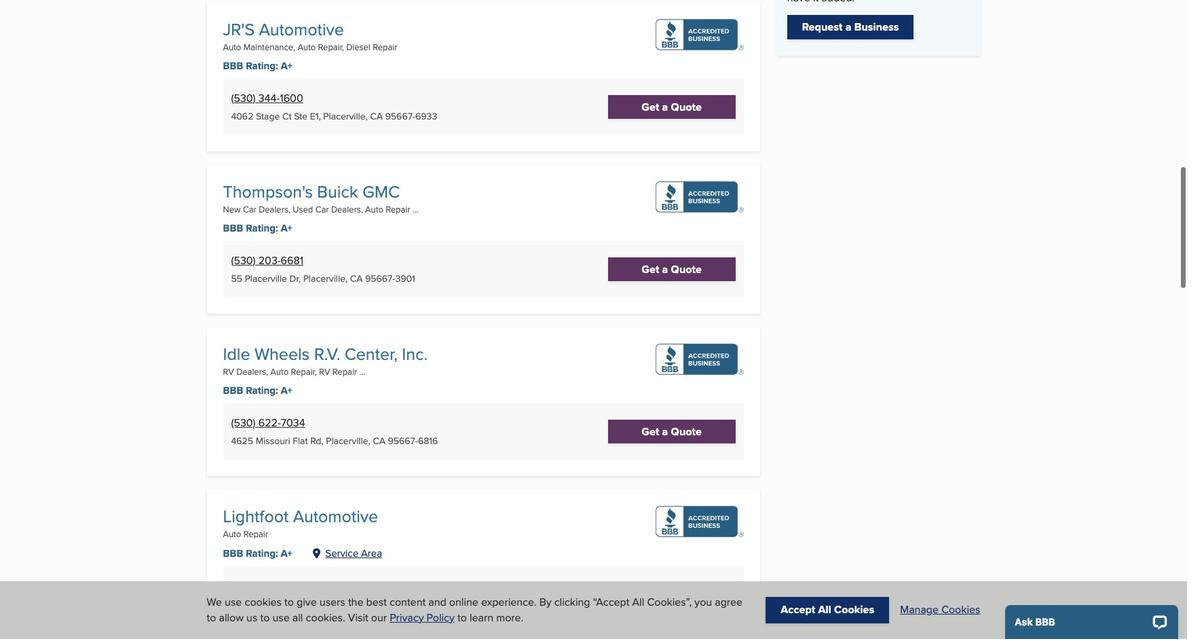 Task type: locate. For each thing, give the bounding box(es) containing it.
placerville, inside (530) 203-6681 55 placerville dr , placerville, ca 95667-3901
[[303, 272, 348, 285]]

2 quote from the top
[[671, 262, 702, 277]]

dealers, left used
[[259, 203, 291, 215]]

a+ up 6681
[[281, 221, 293, 236]]

idle wheels r.v. center, inc. link
[[223, 342, 428, 366]]

1 horizontal spatial and
[[429, 594, 447, 610]]

get a quote link for lightfoot automotive
[[608, 583, 736, 607]]

3 rating: from the top
[[246, 383, 278, 398]]

repair inside lightfoot automotive auto repair
[[244, 528, 268, 540]]

springs,
[[338, 587, 376, 602]]

(530) 344-1600 link
[[231, 90, 303, 106]]

ca left 6816
[[373, 434, 386, 448]]

a+ inside thompson's buick gmc new car dealers, used car dealers, auto repair ... bbb rating: a+
[[281, 221, 293, 236]]

a
[[846, 19, 852, 35], [663, 99, 669, 115], [663, 262, 669, 277], [663, 424, 669, 440], [663, 587, 669, 603]]

request a business
[[803, 19, 900, 35]]

rd
[[311, 434, 322, 448]]

3 bbb from the top
[[223, 383, 243, 398]]

1 cookies from the left
[[835, 602, 875, 618]]

... inside idle wheels r.v. center, inc. rv dealers, auto repair, rv repair ... bbb rating: a+
[[360, 366, 366, 378]]

"accept
[[593, 594, 630, 610]]

...
[[413, 203, 419, 215], [360, 366, 366, 378]]

the
[[293, 573, 309, 589], [348, 594, 364, 610]]

4 get from the top
[[642, 587, 660, 603]]

2 (530) from the top
[[231, 253, 256, 268]]

(530) inside '(530) 344-1600 4062 stage ct ste e1 , placerville, ca 95667-6933'
[[231, 90, 256, 106]]

diamond inside (530) 295-5533 6650 merchandise way , diamond spgs, ca 95619-9492
[[334, 597, 372, 611]]

get for jr's automotive
[[642, 99, 660, 115]]

get a quote
[[642, 99, 702, 115], [642, 262, 702, 277], [642, 424, 702, 440], [642, 587, 702, 603]]

cookies right manage
[[942, 602, 981, 618]]

5533
[[281, 578, 306, 594]]

service area
[[326, 546, 383, 561]]

bbb down idle
[[223, 383, 243, 398]]

1 horizontal spatial the
[[348, 594, 364, 610]]

1 get from the top
[[642, 99, 660, 115]]

repair, left the 'diesel'
[[318, 41, 344, 53]]

jr's
[[223, 17, 255, 41]]

(530) for lightfoot
[[231, 578, 256, 594]]

r.v.
[[314, 342, 341, 366]]

0 horizontal spatial and
[[253, 602, 271, 618]]

privacy policy link
[[390, 610, 455, 625]]

1 get a quote from the top
[[642, 99, 702, 115]]

(530) inside (530) 203-6681 55 placerville dr , placerville, ca 95667-3901
[[231, 253, 256, 268]]

1 quote from the top
[[671, 99, 702, 115]]

3 (530) from the top
[[231, 415, 256, 431]]

0 horizontal spatial repair,
[[291, 366, 317, 378]]

automotive inside lightfoot automotive auto repair
[[293, 504, 378, 529]]

automotive up service
[[293, 504, 378, 529]]

placerville, inside (530) 622-7034 4625 missouri flat rd , placerville, ca 95667-6816
[[326, 434, 371, 448]]

2 accredited business image from the top
[[656, 181, 744, 213]]

1 bbb from the top
[[223, 58, 243, 73]]

center,
[[345, 342, 398, 366]]

repair inside jr's automotive auto maintenance, auto repair, diesel repair bbb rating: a+
[[373, 41, 398, 53]]

bbb down lightfoot
[[223, 546, 243, 561]]

3 get a quote from the top
[[642, 424, 702, 440]]

automotive for jr's automotive
[[259, 17, 344, 41]]

2 bbb from the top
[[223, 221, 243, 236]]

2 a+ from the top
[[281, 221, 293, 236]]

online
[[450, 594, 479, 610]]

rating: up (530) 622-7034 'link'
[[246, 383, 278, 398]]

bbb
[[223, 58, 243, 73], [223, 221, 243, 236], [223, 383, 243, 398], [223, 546, 243, 561]]

automotive for lightfoot automotive
[[293, 504, 378, 529]]

(530) for idle
[[231, 415, 256, 431]]

and
[[429, 594, 447, 610], [253, 602, 271, 618]]

automotive
[[259, 17, 344, 41], [293, 504, 378, 529]]

automotive left the 'diesel'
[[259, 17, 344, 41]]

ca left 3901
[[350, 272, 363, 285]]

placerville, right e1
[[324, 109, 368, 123]]

cookies right accept
[[835, 602, 875, 618]]

county
[[324, 602, 358, 618]]

(530) up 6650
[[231, 578, 256, 594]]

quote
[[671, 99, 702, 115], [671, 262, 702, 277], [671, 424, 702, 440], [671, 587, 702, 603]]

0 vertical spatial ...
[[413, 203, 419, 215]]

55
[[231, 272, 242, 285]]

1 (530) from the top
[[231, 90, 256, 106]]

give
[[297, 594, 317, 610]]

cookies
[[835, 602, 875, 618], [942, 602, 981, 618]]

1 vertical spatial automotive
[[293, 504, 378, 529]]

accept all cookies
[[781, 602, 875, 618]]

rating: up (530) 203-6681 link
[[246, 221, 278, 236]]

a for lightfoot automotive
[[663, 587, 669, 603]]

get
[[642, 99, 660, 115], [642, 262, 660, 277], [642, 424, 660, 440], [642, 587, 660, 603]]

4 get a quote from the top
[[642, 587, 702, 603]]

4 bbb from the top
[[223, 546, 243, 561]]

bbb down jr's
[[223, 58, 243, 73]]

dealers, inside idle wheels r.v. center, inc. rv dealers, auto repair, rv repair ... bbb rating: a+
[[236, 366, 268, 378]]

2 get a quote link from the top
[[608, 257, 736, 281]]

3 get a quote link from the top
[[608, 420, 736, 444]]

1 horizontal spatial cookies
[[942, 602, 981, 618]]

rating: inside jr's automotive auto maintenance, auto repair, diesel repair bbb rating: a+
[[246, 58, 278, 73]]

get a quote link for idle wheels r.v. center, inc.
[[608, 420, 736, 444]]

repair up bbb rating: a+
[[244, 528, 268, 540]]

automotive inside jr's automotive auto maintenance, auto repair, diesel repair bbb rating: a+
[[259, 17, 344, 41]]

get a quote for thompson's buick gmc
[[642, 262, 702, 277]]

1 horizontal spatial car
[[316, 203, 329, 215]]

ct
[[283, 109, 292, 123]]

the inside serving the following areas: serving diamond springs, placerville, and el dorado county
[[293, 573, 309, 589]]

repair right the 'diesel'
[[373, 41, 398, 53]]

4 get a quote link from the top
[[608, 583, 736, 607]]

... inside thompson's buick gmc new car dealers, used car dealers, auto repair ... bbb rating: a+
[[413, 203, 419, 215]]

used
[[293, 203, 313, 215]]

dealers, up (530) 622-7034 'link'
[[236, 366, 268, 378]]

rating:
[[246, 58, 278, 73], [246, 221, 278, 236], [246, 383, 278, 398], [246, 546, 278, 561]]

1 vertical spatial the
[[348, 594, 364, 610]]

repair inside thompson's buick gmc new car dealers, used car dealers, auto repair ... bbb rating: a+
[[386, 203, 411, 215]]

more.
[[497, 610, 524, 625]]

clicking
[[555, 594, 591, 610]]

a for jr's automotive
[[663, 99, 669, 115]]

repair, up 7034
[[291, 366, 317, 378]]

rating: inside idle wheels r.v. center, inc. rv dealers, auto repair, rv repair ... bbb rating: a+
[[246, 383, 278, 398]]

bbb down new
[[223, 221, 243, 236]]

auto right idle
[[271, 366, 289, 378]]

placerville, right dr
[[303, 272, 348, 285]]

service
[[326, 546, 359, 561]]

we
[[207, 594, 222, 610]]

repair up (530) 622-7034 4625 missouri flat rd , placerville, ca 95667-6816
[[333, 366, 357, 378]]

cookies.
[[306, 610, 346, 625]]

1 vertical spatial repair,
[[291, 366, 317, 378]]

1 vertical spatial ...
[[360, 366, 366, 378]]

repair right buick
[[386, 203, 411, 215]]

4 (530) from the top
[[231, 578, 256, 594]]

quote for lightfoot automotive
[[671, 587, 702, 603]]

(530) up '4062'
[[231, 90, 256, 106]]

1 vertical spatial 95667-
[[365, 272, 396, 285]]

0 horizontal spatial rv
[[223, 366, 234, 378]]

get for thompson's buick gmc
[[642, 262, 660, 277]]

visit
[[348, 610, 369, 625]]

get a quote for lightfoot automotive
[[642, 587, 702, 603]]

... right r.v.
[[360, 366, 366, 378]]

6816
[[418, 434, 438, 448]]

2 get a quote from the top
[[642, 262, 702, 277]]

0 horizontal spatial car
[[243, 203, 257, 215]]

1600
[[280, 90, 303, 106]]

ca inside (530) 203-6681 55 placerville dr , placerville, ca 95667-3901
[[350, 272, 363, 285]]

, inside (530) 295-5533 6650 merchandise way , diamond spgs, ca 95619-9492
[[330, 597, 332, 611]]

ste
[[294, 109, 308, 123]]

dealers, right used
[[331, 203, 363, 215]]

content
[[390, 594, 426, 610]]

0 horizontal spatial cookies
[[835, 602, 875, 618]]

all right "accept
[[633, 594, 645, 610]]

4625
[[231, 434, 253, 448]]

622-
[[259, 415, 281, 431]]

accept
[[781, 602, 816, 618]]

2 get from the top
[[642, 262, 660, 277]]

placerville, right 'rd'
[[326, 434, 371, 448]]

placerville, up privacy
[[379, 587, 430, 602]]

ca right spgs,
[[400, 597, 413, 611]]

accredited business image for jr's automotive
[[656, 19, 744, 50]]

auto right maintenance, on the left top
[[298, 41, 316, 53]]

2 rating: from the top
[[246, 221, 278, 236]]

all right accept
[[819, 602, 832, 618]]

(530) 622-7034 4625 missouri flat rd , placerville, ca 95667-6816
[[231, 415, 438, 448]]

... for gmc
[[413, 203, 419, 215]]

repair, inside jr's automotive auto maintenance, auto repair, diesel repair bbb rating: a+
[[318, 41, 344, 53]]

thompson's
[[223, 179, 313, 204]]

3 a+ from the top
[[281, 383, 293, 398]]

1 rating: from the top
[[246, 58, 278, 73]]

1 horizontal spatial repair,
[[318, 41, 344, 53]]

4 accredited business image from the top
[[656, 506, 744, 537]]

0 horizontal spatial all
[[633, 594, 645, 610]]

accredited business image for thompson's buick gmc
[[656, 181, 744, 213]]

, inside (530) 622-7034 4625 missouri flat rd , placerville, ca 95667-6816
[[322, 434, 324, 448]]

rv right wheels in the left of the page
[[319, 366, 330, 378]]

placerville,
[[324, 109, 368, 123], [303, 272, 348, 285], [326, 434, 371, 448], [379, 587, 430, 602]]

1 horizontal spatial ...
[[413, 203, 419, 215]]

get a quote link for thompson's buick gmc
[[608, 257, 736, 281]]

to
[[285, 594, 294, 610], [207, 610, 216, 625], [260, 610, 270, 625], [458, 610, 467, 625]]

use left the all
[[273, 610, 290, 625]]

areas:
[[360, 573, 390, 589]]

0 vertical spatial repair,
[[318, 41, 344, 53]]

1 accredited business image from the top
[[656, 19, 744, 50]]

us
[[247, 610, 258, 625]]

0 horizontal spatial use
[[225, 594, 242, 610]]

quote for idle wheels r.v. center, inc.
[[671, 424, 702, 440]]

(530) 203-6681 55 placerville dr , placerville, ca 95667-3901
[[231, 253, 416, 285]]

auto right buick
[[365, 203, 384, 215]]

0 vertical spatial automotive
[[259, 17, 344, 41]]

0 horizontal spatial ...
[[360, 366, 366, 378]]

the inside 'we use cookies to give users the best content and online experience. by clicking "accept all cookies", you agree to allow us to use all cookies. visit our'
[[348, 594, 364, 610]]

business
[[855, 19, 900, 35]]

95619-
[[415, 597, 444, 611]]

diamond
[[292, 587, 335, 602], [334, 597, 372, 611]]

2 vertical spatial 95667-
[[388, 434, 418, 448]]

(530) inside (530) 295-5533 6650 merchandise way , diamond spgs, ca 95619-9492
[[231, 578, 256, 594]]

learn
[[470, 610, 494, 625]]

manage
[[901, 602, 939, 618]]

and inside 'we use cookies to give users the best content and online experience. by clicking "accept all cookies", you agree to allow us to use all cookies. visit our'
[[429, 594, 447, 610]]

serving
[[253, 573, 291, 589], [253, 587, 289, 602]]

2 cookies from the left
[[942, 602, 981, 618]]

3 quote from the top
[[671, 424, 702, 440]]

(530) up 55
[[231, 253, 256, 268]]

ca left 6933
[[370, 109, 383, 123]]

cookies
[[245, 594, 282, 610]]

a+ up 7034
[[281, 383, 293, 398]]

3901
[[396, 272, 416, 285]]

accredited business image
[[656, 19, 744, 50], [656, 181, 744, 213], [656, 344, 744, 375], [656, 506, 744, 537]]

1 horizontal spatial rv
[[319, 366, 330, 378]]

get a quote link
[[608, 95, 736, 119], [608, 257, 736, 281], [608, 420, 736, 444], [608, 583, 736, 607]]

(530) up the 4625
[[231, 415, 256, 431]]

0 vertical spatial the
[[293, 573, 309, 589]]

a+
[[281, 58, 293, 73], [281, 221, 293, 236], [281, 383, 293, 398], [281, 546, 293, 561]]

placerville, inside '(530) 344-1600 4062 stage ct ste e1 , placerville, ca 95667-6933'
[[324, 109, 368, 123]]

car right used
[[316, 203, 329, 215]]

idle
[[223, 342, 250, 366]]

1 a+ from the top
[[281, 58, 293, 73]]

1 get a quote link from the top
[[608, 95, 736, 119]]

3 get from the top
[[642, 424, 660, 440]]

ca inside (530) 622-7034 4625 missouri flat rd , placerville, ca 95667-6816
[[373, 434, 386, 448]]

car
[[243, 203, 257, 215], [316, 203, 329, 215]]

repair inside idle wheels r.v. center, inc. rv dealers, auto repair, rv repair ... bbb rating: a+
[[333, 366, 357, 378]]

(530) for jr's
[[231, 90, 256, 106]]

a+ inside jr's automotive auto maintenance, auto repair, diesel repair bbb rating: a+
[[281, 58, 293, 73]]

... right "gmc"
[[413, 203, 419, 215]]

4 rating: from the top
[[246, 546, 278, 561]]

use right we
[[225, 594, 242, 610]]

4 quote from the top
[[671, 587, 702, 603]]

rating: up "(530) 295-5533" link
[[246, 546, 278, 561]]

rv left wheels in the left of the page
[[223, 366, 234, 378]]

a+ inside idle wheels r.v. center, inc. rv dealers, auto repair, rv repair ... bbb rating: a+
[[281, 383, 293, 398]]

car right new
[[243, 203, 257, 215]]

way
[[313, 597, 330, 611]]

auto up bbb rating: a+
[[223, 528, 241, 540]]

rv
[[223, 366, 234, 378], [319, 366, 330, 378]]

gmc
[[363, 179, 400, 204]]

a+ down maintenance, on the left top
[[281, 58, 293, 73]]

get for idle wheels r.v. center, inc.
[[642, 424, 660, 440]]

all
[[293, 610, 303, 625]]

lightfoot automotive link
[[223, 504, 378, 529]]

repair,
[[318, 41, 344, 53], [291, 366, 317, 378]]

(530) inside (530) 622-7034 4625 missouri flat rd , placerville, ca 95667-6816
[[231, 415, 256, 431]]

use
[[225, 594, 242, 610], [273, 610, 290, 625]]

rating: down maintenance, on the left top
[[246, 58, 278, 73]]

0 vertical spatial 95667-
[[386, 109, 416, 123]]

1 horizontal spatial all
[[819, 602, 832, 618]]

3 accredited business image from the top
[[656, 344, 744, 375]]

a+ up the 5533
[[281, 546, 293, 561]]

0 horizontal spatial the
[[293, 573, 309, 589]]

(530) for thompson's
[[231, 253, 256, 268]]

cookies inside button
[[835, 602, 875, 618]]



Task type: describe. For each thing, give the bounding box(es) containing it.
request
[[803, 19, 843, 35]]

4062
[[231, 109, 254, 123]]

auto left maintenance, on the left top
[[223, 41, 241, 53]]

4 a+ from the top
[[281, 546, 293, 561]]

jr's automotive auto maintenance, auto repair, diesel repair bbb rating: a+
[[223, 17, 398, 73]]

maintenance,
[[244, 41, 296, 53]]

ca inside (530) 295-5533 6650 merchandise way , diamond spgs, ca 95619-9492
[[400, 597, 413, 611]]

get for lightfoot automotive
[[642, 587, 660, 603]]

accredited business image for idle wheels r.v. center, inc.
[[656, 344, 744, 375]]

placerville, inside serving the following areas: serving diamond springs, placerville, and el dorado county
[[379, 587, 430, 602]]

(530) 295-5533 link
[[231, 578, 306, 594]]

manage cookies button
[[901, 602, 981, 618]]

1 serving from the top
[[253, 573, 291, 589]]

cookies inside "button"
[[942, 602, 981, 618]]

experience.
[[482, 594, 537, 610]]

merchandise
[[256, 597, 310, 611]]

new
[[223, 203, 241, 215]]

get a quote link for jr's automotive
[[608, 95, 736, 119]]

344-
[[259, 90, 280, 106]]

get a quote for jr's automotive
[[642, 99, 702, 115]]

bbb rating: a+
[[223, 546, 293, 561]]

auto inside lightfoot automotive auto repair
[[223, 528, 241, 540]]

quote for thompson's buick gmc
[[671, 262, 702, 277]]

2 car from the left
[[316, 203, 329, 215]]

wheels
[[255, 342, 310, 366]]

repair, inside idle wheels r.v. center, inc. rv dealers, auto repair, rv repair ... bbb rating: a+
[[291, 366, 317, 378]]

all inside button
[[819, 602, 832, 618]]

placerville
[[245, 272, 287, 285]]

by
[[540, 594, 552, 610]]

rating: inside thompson's buick gmc new car dealers, used car dealers, auto repair ... bbb rating: a+
[[246, 221, 278, 236]]

1 horizontal spatial use
[[273, 610, 290, 625]]

1 car from the left
[[243, 203, 257, 215]]

cookies",
[[648, 594, 692, 610]]

agree
[[715, 594, 743, 610]]

and inside serving the following areas: serving diamond springs, placerville, and el dorado county
[[253, 602, 271, 618]]

auto inside idle wheels r.v. center, inc. rv dealers, auto repair, rv repair ... bbb rating: a+
[[271, 366, 289, 378]]

accredited business image for lightfoot automotive
[[656, 506, 744, 537]]

bbb inside jr's automotive auto maintenance, auto repair, diesel repair bbb rating: a+
[[223, 58, 243, 73]]

2 serving from the top
[[253, 587, 289, 602]]

203-
[[259, 253, 281, 268]]

1 rv from the left
[[223, 366, 234, 378]]

6933
[[416, 109, 438, 123]]

jr's automotive link
[[223, 17, 344, 41]]

bbb inside thompson's buick gmc new car dealers, used car dealers, auto repair ... bbb rating: a+
[[223, 221, 243, 236]]

get a quote for idle wheels r.v. center, inc.
[[642, 424, 702, 440]]

95667- inside '(530) 344-1600 4062 stage ct ste e1 , placerville, ca 95667-6933'
[[386, 109, 416, 123]]

quote for jr's automotive
[[671, 99, 702, 115]]

lightfoot automotive auto repair
[[223, 504, 378, 540]]

you
[[695, 594, 713, 610]]

95667- inside (530) 622-7034 4625 missouri flat rd , placerville, ca 95667-6816
[[388, 434, 418, 448]]

following
[[312, 573, 358, 589]]

manage cookies
[[901, 602, 981, 618]]

6681
[[281, 253, 304, 268]]

to left allow
[[207, 610, 216, 625]]

(530) 203-6681 link
[[231, 253, 304, 268]]

ca inside '(530) 344-1600 4062 stage ct ste e1 , placerville, ca 95667-6933'
[[370, 109, 383, 123]]

missouri
[[256, 434, 290, 448]]

allow
[[219, 610, 244, 625]]

, inside '(530) 344-1600 4062 stage ct ste e1 , placerville, ca 95667-6933'
[[319, 109, 321, 123]]

accept all cookies button
[[766, 597, 890, 623]]

area
[[361, 546, 383, 561]]

policy
[[427, 610, 455, 625]]

request a business link
[[788, 15, 915, 39]]

(530) 295-5533 6650 merchandise way , diamond spgs, ca 95619-9492
[[231, 578, 466, 611]]

to right el
[[285, 594, 294, 610]]

spgs,
[[374, 597, 398, 611]]

flat
[[293, 434, 308, 448]]

2 rv from the left
[[319, 366, 330, 378]]

auto inside thompson's buick gmc new car dealers, used car dealers, auto repair ... bbb rating: a+
[[365, 203, 384, 215]]

privacy policy to learn more.
[[390, 610, 524, 625]]

diesel
[[347, 41, 371, 53]]

bbb inside idle wheels r.v. center, inc. rv dealers, auto repair, rv repair ... bbb rating: a+
[[223, 383, 243, 398]]

(530) 622-7034 link
[[231, 415, 305, 431]]

dorado
[[285, 602, 321, 618]]

our
[[371, 610, 387, 625]]

95667- inside (530) 203-6681 55 placerville dr , placerville, ca 95667-3901
[[365, 272, 396, 285]]

a for idle wheels r.v. center, inc.
[[663, 424, 669, 440]]

thompson's buick gmc link
[[223, 179, 400, 204]]

all inside 'we use cookies to give users the best content and online experience. by clicking "accept all cookies", you agree to allow us to use all cookies. visit our'
[[633, 594, 645, 610]]

(530) 344-1600 4062 stage ct ste e1 , placerville, ca 95667-6933
[[231, 90, 438, 123]]

diamond inside serving the following areas: serving diamond springs, placerville, and el dorado county
[[292, 587, 335, 602]]

a for thompson's buick gmc
[[663, 262, 669, 277]]

lightfoot
[[223, 504, 289, 529]]

7034
[[281, 415, 305, 431]]

thompson's buick gmc new car dealers, used car dealers, auto repair ... bbb rating: a+
[[223, 179, 419, 236]]

... for r.v.
[[360, 366, 366, 378]]

295-
[[259, 578, 281, 594]]

el
[[274, 602, 283, 618]]

users
[[320, 594, 346, 610]]

6650
[[231, 597, 254, 611]]

we use cookies to give users the best content and online experience. by clicking "accept all cookies", you agree to allow us to use all cookies. visit our
[[207, 594, 743, 625]]

stage
[[256, 109, 280, 123]]

inc.
[[402, 342, 428, 366]]

best
[[366, 594, 387, 610]]

, inside (530) 203-6681 55 placerville dr , placerville, ca 95667-3901
[[299, 272, 301, 285]]

9492
[[444, 597, 466, 611]]

privacy
[[390, 610, 424, 625]]

idle wheels r.v. center, inc. rv dealers, auto repair, rv repair ... bbb rating: a+
[[223, 342, 428, 398]]

buick
[[317, 179, 358, 204]]

to left learn
[[458, 610, 467, 625]]

serving the following areas: serving diamond springs, placerville, and el dorado county
[[253, 573, 430, 618]]

e1
[[310, 109, 319, 123]]

dr
[[290, 272, 299, 285]]

to right "us"
[[260, 610, 270, 625]]



Task type: vqa. For each thing, say whether or not it's contained in the screenshot.
i'm
no



